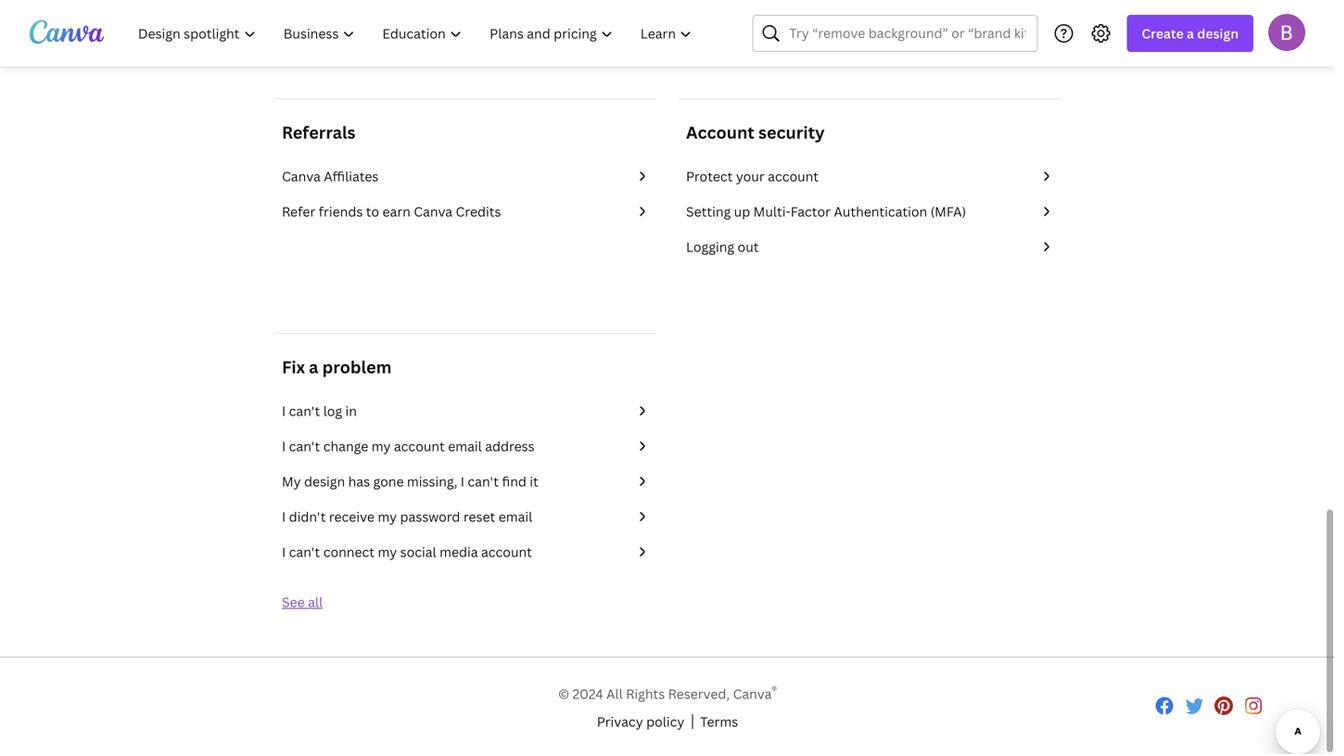 Task type: locate. For each thing, give the bounding box(es) containing it.
1 horizontal spatial canva
[[414, 203, 453, 220]]

canva inside © 2024 all rights reserved, canva ®
[[733, 685, 772, 703]]

my
[[282, 473, 301, 490]]

i for i can't change my account email address
[[282, 437, 286, 455]]

i
[[282, 402, 286, 420], [282, 437, 286, 455], [461, 473, 465, 490], [282, 508, 286, 525], [282, 543, 286, 561]]

protect your account link
[[686, 166, 1054, 186]]

i up my in the bottom of the page
[[282, 437, 286, 455]]

0 vertical spatial account
[[768, 167, 819, 185]]

i can't log in link
[[282, 401, 649, 421]]

a
[[1187, 25, 1195, 42], [309, 356, 319, 378]]

my
[[372, 437, 391, 455], [378, 508, 397, 525], [378, 543, 397, 561]]

1 horizontal spatial email
[[499, 508, 533, 525]]

my left social at bottom left
[[378, 543, 397, 561]]

referrals
[[282, 121, 356, 144]]

i inside i didn't receive my password reset email link
[[282, 508, 286, 525]]

design inside 'dropdown button'
[[1198, 25, 1239, 42]]

friends
[[319, 203, 363, 220]]

0 vertical spatial canva
[[282, 167, 321, 185]]

top level navigation element
[[126, 15, 708, 52]]

1 horizontal spatial design
[[1198, 25, 1239, 42]]

0 vertical spatial email
[[448, 437, 482, 455]]

refer friends to earn canva credits
[[282, 203, 501, 220]]

0 horizontal spatial design
[[304, 473, 345, 490]]

0 vertical spatial a
[[1187, 25, 1195, 42]]

i up see
[[282, 543, 286, 561]]

i inside i can't log in link
[[282, 402, 286, 420]]

create a design
[[1142, 25, 1239, 42]]

connect
[[323, 543, 375, 561]]

i for i didn't receive my password reset email
[[282, 508, 286, 525]]

in
[[346, 402, 357, 420]]

all
[[308, 593, 323, 611]]

account up factor
[[768, 167, 819, 185]]

0 vertical spatial my
[[372, 437, 391, 455]]

logging out link
[[686, 237, 1054, 257]]

fix a problem
[[282, 356, 392, 378]]

2 horizontal spatial account
[[768, 167, 819, 185]]

email up my design has gone missing, i can't find it link at the bottom left of the page
[[448, 437, 482, 455]]

account down reset
[[481, 543, 532, 561]]

my design has gone missing, i can't find it
[[282, 473, 539, 490]]

log
[[323, 402, 342, 420]]

design right 'create'
[[1198, 25, 1239, 42]]

2 horizontal spatial canva
[[733, 685, 772, 703]]

a right fix
[[309, 356, 319, 378]]

a for problem
[[309, 356, 319, 378]]

i for i can't log in
[[282, 402, 286, 420]]

i can't change my account email address link
[[282, 436, 649, 456]]

0 vertical spatial design
[[1198, 25, 1239, 42]]

canva up refer
[[282, 167, 321, 185]]

1 vertical spatial a
[[309, 356, 319, 378]]

design right my in the bottom of the page
[[304, 473, 345, 490]]

can't
[[289, 402, 320, 420], [289, 437, 320, 455], [468, 473, 499, 490], [289, 543, 320, 561]]

account up the my design has gone missing, i can't find it
[[394, 437, 445, 455]]

canva right earn
[[414, 203, 453, 220]]

my right change
[[372, 437, 391, 455]]

0 horizontal spatial account
[[394, 437, 445, 455]]

missing,
[[407, 473, 458, 490]]

protect
[[686, 167, 733, 185]]

canva
[[282, 167, 321, 185], [414, 203, 453, 220], [733, 685, 772, 703]]

2 vertical spatial my
[[378, 543, 397, 561]]

privacy policy
[[597, 713, 685, 731]]

canva affiliates
[[282, 167, 379, 185]]

©
[[558, 685, 570, 703]]

refer friends to earn canva credits link
[[282, 201, 649, 222]]

can't for i can't connect my social media account
[[289, 543, 320, 561]]

i right missing,
[[461, 473, 465, 490]]

a inside create a design 'dropdown button'
[[1187, 25, 1195, 42]]

bob builder image
[[1269, 14, 1306, 51]]

design
[[1198, 25, 1239, 42], [304, 473, 345, 490]]

i didn't receive my password reset email link
[[282, 506, 649, 527]]

0 horizontal spatial canva
[[282, 167, 321, 185]]

0 horizontal spatial a
[[309, 356, 319, 378]]

terms link
[[701, 712, 738, 732]]

password
[[400, 508, 460, 525]]

can't up my in the bottom of the page
[[289, 437, 320, 455]]

security
[[759, 121, 825, 144]]

account
[[768, 167, 819, 185], [394, 437, 445, 455], [481, 543, 532, 561]]

see all button
[[282, 593, 323, 611]]

2 vertical spatial canva
[[733, 685, 772, 703]]

it
[[530, 473, 539, 490]]

(mfa)
[[931, 203, 967, 220]]

i inside i can't connect my social media account link
[[282, 543, 286, 561]]

create a design button
[[1127, 15, 1254, 52]]

multi-
[[754, 203, 791, 220]]

1 vertical spatial canva
[[414, 203, 453, 220]]

a right 'create'
[[1187, 25, 1195, 42]]

email down find
[[499, 508, 533, 525]]

can't left log
[[289, 402, 320, 420]]

1 horizontal spatial a
[[1187, 25, 1195, 42]]

2024
[[573, 685, 604, 703]]

my for account
[[372, 437, 391, 455]]

canva up terms
[[733, 685, 772, 703]]

1 vertical spatial my
[[378, 508, 397, 525]]

i didn't receive my password reset email
[[282, 508, 533, 525]]

i inside i can't change my account email address link
[[282, 437, 286, 455]]

media
[[440, 543, 478, 561]]

email
[[448, 437, 482, 455], [499, 508, 533, 525]]

can't for i can't log in
[[289, 402, 320, 420]]

2 vertical spatial account
[[481, 543, 532, 561]]

i can't log in
[[282, 402, 357, 420]]

a for design
[[1187, 25, 1195, 42]]

can't down didn't on the left of the page
[[289, 543, 320, 561]]

my down gone
[[378, 508, 397, 525]]

out
[[738, 238, 759, 256]]

i left didn't on the left of the page
[[282, 508, 286, 525]]

i down fix
[[282, 402, 286, 420]]

setting up multi-factor authentication (mfa)
[[686, 203, 967, 220]]



Task type: vqa. For each thing, say whether or not it's contained in the screenshot.
Try "remove background" or "brand kit" search field
yes



Task type: describe. For each thing, give the bounding box(es) containing it.
up
[[734, 203, 751, 220]]

gone
[[373, 473, 404, 490]]

social
[[400, 543, 437, 561]]

didn't
[[289, 508, 326, 525]]

see
[[282, 593, 305, 611]]

1 vertical spatial email
[[499, 508, 533, 525]]

privacy
[[597, 713, 643, 731]]

protect your account
[[686, 167, 819, 185]]

rights
[[626, 685, 665, 703]]

problem
[[322, 356, 392, 378]]

policy
[[647, 713, 685, 731]]

can't for i can't change my account email address
[[289, 437, 320, 455]]

i for i can't connect my social media account
[[282, 543, 286, 561]]

reserved,
[[668, 685, 730, 703]]

fix
[[282, 356, 305, 378]]

receive
[[329, 508, 375, 525]]

authentication
[[834, 203, 928, 220]]

i can't change my account email address
[[282, 437, 535, 455]]

logging out
[[686, 238, 759, 256]]

canva affiliates link
[[282, 166, 649, 186]]

your
[[736, 167, 765, 185]]

setting up multi-factor authentication (mfa) link
[[686, 201, 1054, 222]]

can't left find
[[468, 473, 499, 490]]

i can't connect my social media account
[[282, 543, 532, 561]]

© 2024 all rights reserved, canva ®
[[558, 683, 777, 703]]

1 horizontal spatial account
[[481, 543, 532, 561]]

change
[[323, 437, 368, 455]]

1 vertical spatial design
[[304, 473, 345, 490]]

0 horizontal spatial email
[[448, 437, 482, 455]]

setting
[[686, 203, 731, 220]]

®
[[772, 683, 777, 697]]

to
[[366, 203, 379, 220]]

credits
[[456, 203, 501, 220]]

my design has gone missing, i can't find it link
[[282, 471, 649, 492]]

earn
[[383, 203, 411, 220]]

create
[[1142, 25, 1184, 42]]

privacy policy link
[[597, 712, 685, 732]]

Try "remove background" or "brand kit" search field
[[790, 16, 1026, 51]]

refer
[[282, 203, 316, 220]]

reset
[[464, 508, 496, 525]]

affiliates
[[324, 167, 379, 185]]

my for password
[[378, 508, 397, 525]]

logging
[[686, 238, 735, 256]]

my for social
[[378, 543, 397, 561]]

factor
[[791, 203, 831, 220]]

i inside my design has gone missing, i can't find it link
[[461, 473, 465, 490]]

account
[[686, 121, 755, 144]]

see all
[[282, 593, 323, 611]]

account security
[[686, 121, 825, 144]]

i can't connect my social media account link
[[282, 542, 649, 562]]

all
[[607, 685, 623, 703]]

has
[[348, 473, 370, 490]]

find
[[502, 473, 527, 490]]

address
[[485, 437, 535, 455]]

1 vertical spatial account
[[394, 437, 445, 455]]

terms
[[701, 713, 738, 731]]



